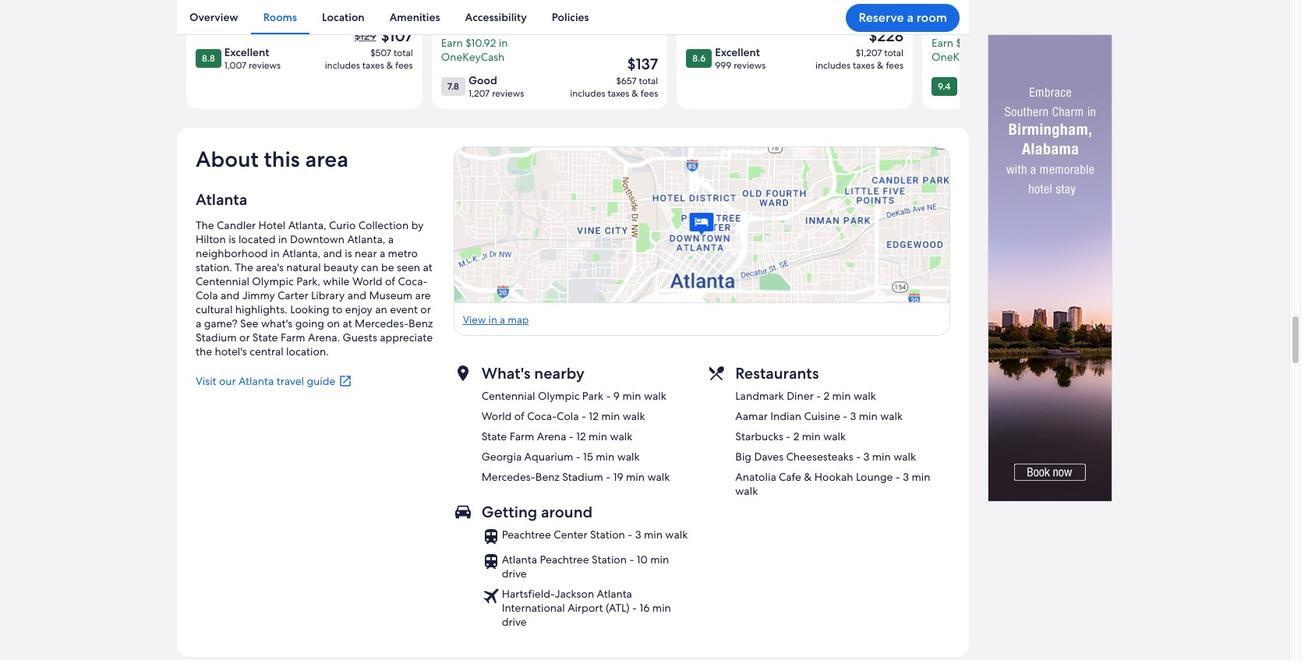 Task type: describe. For each thing, give the bounding box(es) containing it.
min up 15
[[589, 430, 608, 444]]

atlanta peachtree station - 10 min drive
[[502, 553, 669, 581]]

1,007
[[224, 59, 247, 72]]

refundable for $69.52
[[958, 8, 1012, 22]]

$107
[[381, 26, 413, 46]]

seen
[[397, 260, 420, 274]]

of inside the candler hotel atlanta, curio collection by hilton is located in downtown atlanta, a neighborhood in atlanta, and is near a metro station. the area's natural beauty can be seen at centennial olympic park, while world of coca- cola and jimmy carter library and museum are cultural highlights. looking to enjoy an event or a game? see what's going on at mercedes-benz stadium or state farm arena. guests appreciate the hotel's central location.
[[385, 274, 395, 288]]

atlanta, up "park,"
[[282, 246, 321, 260]]

fully for fully refundable reserve now, pay later earn $69.52 in onekeycash
[[932, 8, 955, 22]]

station for center
[[590, 528, 625, 542]]

reviews for $1,207
[[734, 59, 766, 72]]

$129 button
[[353, 29, 378, 43]]

good 1,207 reviews
[[469, 73, 524, 100]]

game?
[[204, 316, 237, 330]]

restaurants
[[736, 363, 819, 383]]

accessibility
[[465, 10, 527, 24]]

reserve for fully refundable reserve now, pay later earn $69.52 in onekeycash
[[932, 22, 971, 36]]

coca- inside the candler hotel atlanta, curio collection by hilton is located in downtown atlanta, a neighborhood in atlanta, and is near a metro station. the area's natural beauty can be seen at centennial olympic park, while world of coca- cola and jimmy carter library and museum are cultural highlights. looking to enjoy an event or a game? see what's going on at mercedes-benz stadium or state farm arena. guests appreciate the hotel's central location.
[[398, 274, 428, 288]]

$69.52
[[957, 36, 989, 50]]

coca- inside the what's nearby centennial olympic park - 9 min walk world of coca-cola - 12 min walk state farm arena - 12 min walk georgia aquarium - 15 min walk mercedes-benz stadium - 19 min walk
[[527, 409, 557, 423]]

2 horizontal spatial and
[[348, 288, 367, 302]]

to
[[332, 302, 343, 316]]

reserve a room button
[[847, 4, 960, 32]]

in inside 'fully refundable reserve now, pay later earn $69.52 in onekeycash'
[[992, 36, 1001, 50]]

min down 9 on the left of page
[[601, 409, 620, 423]]

be
[[381, 260, 394, 274]]

good
[[469, 73, 497, 87]]

what's
[[261, 316, 293, 330]]

min right 9 on the left of page
[[623, 389, 641, 403]]

center
[[554, 528, 588, 542]]

- inside atlanta peachtree station - 10 min drive
[[630, 553, 634, 567]]

- left 19
[[606, 470, 611, 484]]

3 right lounge
[[903, 470, 909, 484]]

taxes for $137
[[608, 87, 630, 100]]

fees for $228
[[886, 59, 904, 72]]

0 vertical spatial or
[[421, 302, 431, 316]]

on
[[327, 316, 340, 330]]

atlanta, left curio at the top left of the page
[[288, 218, 326, 232]]

peachtree center station - 3 min walk
[[502, 528, 688, 542]]

cultural
[[196, 302, 233, 316]]

fully refundable reserve now, pay later earn $69.52 in onekeycash
[[932, 8, 1043, 64]]

world inside the what's nearby centennial olympic park - 9 min walk world of coca-cola - 12 min walk state farm arena - 12 min walk georgia aquarium - 15 min walk mercedes-benz stadium - 19 min walk
[[482, 409, 512, 423]]

farm inside the what's nearby centennial olympic park - 9 min walk world of coca-cola - 12 min walk state farm arena - 12 min walk georgia aquarium - 15 min walk mercedes-benz stadium - 19 min walk
[[510, 430, 535, 444]]

$228
[[869, 26, 904, 46]]

big
[[736, 450, 752, 464]]

list containing overview
[[177, 0, 969, 34]]

area's
[[256, 260, 284, 274]]

cuisine
[[804, 409, 841, 423]]

cheesesteaks
[[787, 450, 854, 464]]

hotel's
[[215, 344, 247, 359]]

area
[[305, 145, 349, 173]]

onekeycash inside the 'fully refundable reserve now, pay later earn $10.92 in onekeycash'
[[441, 50, 505, 64]]

2 out of 10 element
[[432, 0, 668, 109]]

- right cuisine
[[843, 409, 848, 423]]

rooms
[[263, 10, 297, 24]]

excellent for $228
[[715, 45, 760, 59]]

min up cheesesteaks
[[802, 430, 821, 444]]

station for peachtree
[[592, 553, 627, 567]]

now, for $10.92
[[483, 22, 506, 36]]

pay for earn $69.52 in onekeycash
[[1000, 22, 1018, 36]]

a inside button
[[907, 9, 914, 25]]

$228 $1,207 total includes taxes & fees
[[816, 26, 904, 72]]

3 right cuisine
[[851, 409, 857, 423]]

starbucks
[[736, 430, 784, 444]]

world inside the candler hotel atlanta, curio collection by hilton is located in downtown atlanta, a neighborhood in atlanta, and is near a metro station. the area's natural beauty can be seen at centennial olympic park, while world of coca- cola and jimmy carter library and museum are cultural highlights. looking to enjoy an event or a game? see what's going on at mercedes-benz stadium or state farm arena. guests appreciate the hotel's central location.
[[352, 274, 383, 288]]

min inside list item
[[644, 528, 663, 542]]

- right lounge
[[896, 470, 901, 484]]

atlanta peachtree station - 10 min drive list item
[[482, 553, 697, 581]]

cola inside the what's nearby centennial olympic park - 9 min walk world of coca-cola - 12 min walk state farm arena - 12 min walk georgia aquarium - 15 min walk mercedes-benz stadium - 19 min walk
[[557, 409, 579, 423]]

stadium inside the what's nearby centennial olympic park - 9 min walk world of coca-cola - 12 min walk state farm arena - 12 min walk georgia aquarium - 15 min walk mercedes-benz stadium - 19 min walk
[[562, 470, 604, 484]]

(atl)
[[606, 601, 630, 615]]

while
[[323, 274, 350, 288]]

of inside the what's nearby centennial olympic park - 9 min walk world of coca-cola - 12 min walk state farm arena - 12 min walk georgia aquarium - 15 min walk mercedes-benz stadium - 19 min walk
[[515, 409, 525, 423]]

hilton
[[196, 232, 226, 246]]

appreciate
[[380, 330, 433, 344]]

benz inside the candler hotel atlanta, curio collection by hilton is located in downtown atlanta, a neighborhood in atlanta, and is near a metro station. the area's natural beauty can be seen at centennial olympic park, while world of coca- cola and jimmy carter library and museum are cultural highlights. looking to enjoy an event or a game? see what's going on at mercedes-benz stadium or state farm arena. guests appreciate the hotel's central location.
[[409, 316, 433, 330]]

located
[[239, 232, 276, 246]]

8.6
[[693, 52, 706, 65]]

list for getting around
[[482, 528, 697, 629]]

in inside the 'fully refundable reserve now, pay later earn $10.92 in onekeycash'
[[499, 36, 508, 50]]

1 vertical spatial or
[[239, 330, 250, 344]]

- down "indian"
[[786, 430, 791, 444]]

- up lounge
[[856, 450, 861, 464]]

- left 9 on the left of page
[[606, 389, 611, 403]]

nearby
[[534, 363, 585, 383]]

earn inside 'earn $8.55 in onekeycash'
[[196, 8, 218, 22]]

are
[[415, 288, 431, 302]]

anatolia
[[736, 470, 777, 484]]

0 vertical spatial 12
[[589, 409, 599, 423]]

onekeycash inside 1 out of 10 element
[[196, 22, 259, 36]]

- left 15
[[576, 450, 581, 464]]

about this area
[[196, 145, 349, 173]]

international
[[502, 601, 565, 615]]

min up lounge
[[872, 450, 891, 464]]

diner
[[787, 389, 814, 403]]

cafe
[[779, 470, 802, 484]]

includes for $137
[[570, 87, 606, 100]]

now, for $69.52
[[973, 22, 997, 36]]

1 horizontal spatial at
[[423, 260, 433, 274]]

overview
[[190, 10, 238, 24]]

this
[[264, 145, 300, 173]]

carter
[[278, 288, 309, 302]]

refundable for $10.92
[[467, 8, 521, 22]]

min inside atlanta peachtree station - 10 min drive
[[651, 553, 669, 567]]

lounge
[[856, 470, 893, 484]]

$507
[[371, 47, 391, 59]]

10
[[637, 553, 648, 567]]

guests
[[343, 330, 377, 344]]

onekeycash inside earn $18.26 in onekeycash
[[687, 22, 750, 36]]

reserve for fully refundable reserve now, pay later earn $10.92 in onekeycash
[[441, 22, 480, 36]]

& inside $137 $657 total includes taxes & fees
[[632, 87, 639, 100]]

3 up lounge
[[864, 450, 870, 464]]

a up be on the left of page
[[388, 232, 394, 246]]

rooms link
[[251, 0, 310, 34]]

1 horizontal spatial is
[[345, 246, 352, 260]]

hartsfield-
[[502, 587, 555, 601]]

9
[[614, 389, 620, 403]]

excellent for $129
[[224, 45, 269, 59]]

walk inside list item
[[666, 528, 688, 542]]

& inside restaurants landmark diner - 2 min walk aamar indian cuisine - 3 min walk starbucks - 2 min walk big daves cheesesteaks - 3 min walk anatolia cafe & hookah lounge - 3 min walk
[[804, 470, 812, 484]]

$137
[[628, 54, 658, 74]]

centennial inside the candler hotel atlanta, curio collection by hilton is located in downtown atlanta, a neighborhood in atlanta, and is near a metro station. the area's natural beauty can be seen at centennial olympic park, while world of coca- cola and jimmy carter library and museum are cultural highlights. looking to enjoy an event or a game? see what's going on at mercedes-benz stadium or state farm arena. guests appreciate the hotel's central location.
[[196, 274, 249, 288]]

$18.26
[[711, 8, 742, 22]]

taxes for $228
[[853, 59, 875, 72]]

jimmy
[[242, 288, 275, 302]]

- inside list item
[[628, 528, 633, 542]]

an
[[375, 302, 387, 316]]

highlights.
[[235, 302, 288, 316]]

enjoy
[[345, 302, 373, 316]]

getting around
[[482, 502, 593, 522]]

room
[[917, 9, 948, 25]]

daves
[[754, 450, 784, 464]]

$657
[[616, 75, 637, 87]]

1 vertical spatial 12
[[577, 430, 586, 444]]

fully refundable reserve now, pay later earn $10.92 in onekeycash
[[441, 8, 552, 64]]

metro
[[388, 246, 418, 260]]

policies link
[[540, 0, 602, 34]]

visit our atlanta travel guide link
[[196, 374, 435, 388]]

in down hotel
[[271, 246, 280, 260]]

atlanta, up can
[[347, 232, 386, 246]]

$129 $107 $507 total includes taxes & fees
[[325, 26, 413, 72]]

accessibility link
[[453, 0, 540, 34]]

a right near
[[380, 246, 385, 260]]

beauty
[[324, 260, 358, 274]]

mercedes- inside the what's nearby centennial olympic park - 9 min walk world of coca-cola - 12 min walk state farm arena - 12 min walk georgia aquarium - 15 min walk mercedes-benz stadium - 19 min walk
[[482, 470, 536, 484]]

fees for $137
[[641, 87, 658, 100]]

restaurants landmark diner - 2 min walk aamar indian cuisine - 3 min walk starbucks - 2 min walk big daves cheesesteaks - 3 min walk anatolia cafe & hookah lounge - 3 min walk
[[736, 363, 931, 498]]



Task type: locate. For each thing, give the bounding box(es) containing it.
list containing landmark diner - 2 min walk
[[736, 389, 951, 498]]

1 horizontal spatial refundable
[[958, 8, 1012, 22]]

the left area's
[[235, 260, 253, 274]]

2 horizontal spatial reserve
[[932, 22, 971, 36]]

taxes inside $137 $657 total includes taxes & fees
[[608, 87, 630, 100]]

the candler hotel atlanta, curio collection by hilton is located in downtown atlanta, a neighborhood in atlanta, and is near a metro station. the area's natural beauty can be seen at centennial olympic park, while world of coca- cola and jimmy carter library and museum are cultural highlights. looking to enjoy an event or a game? see what's going on at mercedes-benz stadium or state farm arena. guests appreciate the hotel's central location.
[[196, 218, 433, 359]]

aquarium
[[525, 450, 573, 464]]

taxes
[[362, 59, 384, 72], [853, 59, 875, 72], [608, 87, 630, 100]]

1 vertical spatial centennial
[[482, 389, 535, 403]]

min right "10"
[[651, 553, 669, 567]]

and right to
[[348, 288, 367, 302]]

1 horizontal spatial later
[[1020, 22, 1043, 36]]

reserve inside 'fully refundable reserve now, pay later earn $69.52 in onekeycash'
[[932, 22, 971, 36]]

reviews for $107
[[249, 59, 281, 72]]

8.8
[[202, 52, 215, 65]]

2
[[824, 389, 830, 403], [794, 430, 800, 444]]

station.
[[196, 260, 232, 274]]

& down the $137
[[632, 87, 639, 100]]

0 horizontal spatial farm
[[281, 330, 305, 344]]

0 horizontal spatial includes
[[325, 59, 360, 72]]

reviews right 999
[[734, 59, 766, 72]]

centennial down "what's"
[[482, 389, 535, 403]]

0 vertical spatial farm
[[281, 330, 305, 344]]

min up "10"
[[644, 528, 663, 542]]

999
[[715, 59, 732, 72]]

2 horizontal spatial total
[[885, 47, 904, 59]]

earn left the $10.92
[[441, 36, 463, 50]]

reviews for $657
[[492, 87, 524, 100]]

2 refundable from the left
[[958, 8, 1012, 22]]

is right hilton
[[229, 232, 236, 246]]

0 vertical spatial benz
[[409, 316, 433, 330]]

curio
[[329, 218, 356, 232]]

0 vertical spatial at
[[423, 260, 433, 274]]

stadium inside the candler hotel atlanta, curio collection by hilton is located in downtown atlanta, a neighborhood in atlanta, and is near a metro station. the area's natural beauty can be seen at centennial olympic park, while world of coca- cola and jimmy carter library and museum are cultural highlights. looking to enjoy an event or a game? see what's going on at mercedes-benz stadium or state farm arena. guests appreciate the hotel's central location.
[[196, 330, 237, 344]]

7.8
[[447, 80, 459, 93]]

includes inside '$129 $107 $507 total includes taxes & fees'
[[325, 59, 360, 72]]

of up georgia
[[515, 409, 525, 423]]

event
[[390, 302, 418, 316]]

park,
[[296, 274, 320, 288]]

- inside hartsfield-jackson atlanta international airport (atl) - 16 min drive
[[633, 601, 637, 615]]

total inside '$129 $107 $507 total includes taxes & fees'
[[394, 47, 413, 59]]

2 pay from the left
[[1000, 22, 1018, 36]]

list containing centennial olympic park
[[482, 389, 670, 484]]

taxes inside $228 $1,207 total includes taxes & fees
[[853, 59, 875, 72]]

0 vertical spatial state
[[253, 330, 278, 344]]

peachtree inside atlanta peachtree station - 10 min drive
[[540, 553, 589, 567]]

is left near
[[345, 246, 352, 260]]

total inside $137 $657 total includes taxes & fees
[[639, 75, 658, 87]]

list containing peachtree center station - 3 min walk
[[482, 528, 697, 629]]

list
[[177, 0, 969, 34], [482, 389, 670, 484], [736, 389, 951, 498], [482, 528, 697, 629]]

min inside hartsfield-jackson atlanta international airport (atl) - 16 min drive
[[653, 601, 671, 615]]

1 horizontal spatial of
[[515, 409, 525, 423]]

cola inside the candler hotel atlanta, curio collection by hilton is located in downtown atlanta, a neighborhood in atlanta, and is near a metro station. the area's natural beauty can be seen at centennial olympic park, while world of coca- cola and jimmy carter library and museum are cultural highlights. looking to enjoy an event or a game? see what's going on at mercedes-benz stadium or state farm arena. guests appreciate the hotel's central location.
[[196, 288, 218, 302]]

1 later from the left
[[530, 22, 552, 36]]

a
[[907, 9, 914, 25], [388, 232, 394, 246], [380, 246, 385, 260], [196, 316, 201, 330]]

0 horizontal spatial reserve
[[441, 22, 480, 36]]

1 horizontal spatial benz
[[536, 470, 560, 484]]

in inside 'earn $8.55 in onekeycash'
[[250, 8, 259, 22]]

min up cuisine
[[833, 389, 851, 403]]

0 vertical spatial of
[[385, 274, 395, 288]]

refundable inside 'fully refundable reserve now, pay later earn $69.52 in onekeycash'
[[958, 8, 1012, 22]]

& down $107
[[387, 59, 393, 72]]

1 refundable from the left
[[467, 8, 521, 22]]

1 horizontal spatial stadium
[[562, 470, 604, 484]]

1 horizontal spatial fully
[[932, 8, 955, 22]]

& right 'cafe'
[[804, 470, 812, 484]]

$137 $657 total includes taxes & fees
[[570, 54, 658, 100]]

0 horizontal spatial total
[[394, 47, 413, 59]]

$129
[[355, 29, 376, 43]]

in right the $10.92
[[499, 36, 508, 50]]

at
[[423, 260, 433, 274], [343, 316, 352, 330]]

farm left arena.
[[281, 330, 305, 344]]

visit
[[196, 374, 216, 388]]

0 horizontal spatial 2
[[794, 430, 800, 444]]

reviews inside the excellent 999 reviews
[[734, 59, 766, 72]]

1 vertical spatial coca-
[[527, 409, 557, 423]]

policies
[[552, 10, 589, 24]]

0 vertical spatial 2
[[824, 389, 830, 403]]

0 horizontal spatial is
[[229, 232, 236, 246]]

later for fully refundable reserve now, pay later earn $69.52 in onekeycash
[[1020, 22, 1043, 36]]

2 later from the left
[[1020, 22, 1043, 36]]

fees inside $137 $657 total includes taxes & fees
[[641, 87, 658, 100]]

1 horizontal spatial excellent
[[715, 45, 760, 59]]

includes inside $228 $1,207 total includes taxes & fees
[[816, 59, 851, 72]]

0 horizontal spatial the
[[196, 218, 214, 232]]

excellent down earn $18.26 in onekeycash
[[715, 45, 760, 59]]

station down the peachtree center station - 3 min walk in the bottom of the page
[[592, 553, 627, 567]]

library
[[311, 288, 345, 302]]

can
[[361, 260, 379, 274]]

olympic down nearby
[[538, 389, 580, 403]]

fees
[[395, 59, 413, 72], [886, 59, 904, 72], [641, 87, 658, 100]]

total down the $137
[[639, 75, 658, 87]]

1 horizontal spatial olympic
[[538, 389, 580, 403]]

earn inside earn $18.26 in onekeycash
[[687, 8, 708, 22]]

0 horizontal spatial world
[[352, 274, 383, 288]]

0 horizontal spatial of
[[385, 274, 395, 288]]

1 vertical spatial cola
[[557, 409, 579, 423]]

earn left $8.55
[[196, 8, 218, 22]]

earn
[[196, 8, 218, 22], [687, 8, 708, 22], [441, 36, 463, 50], [932, 36, 954, 50]]

later for fully refundable reserve now, pay later earn $10.92 in onekeycash
[[530, 22, 552, 36]]

0 horizontal spatial olympic
[[252, 274, 294, 288]]

hartsfield-jackson atlanta international airport (atl) - 16 min drive list item
[[482, 587, 697, 629]]

near
[[355, 246, 377, 260]]

benz
[[409, 316, 433, 330], [536, 470, 560, 484]]

0 vertical spatial olympic
[[252, 274, 294, 288]]

at right seen
[[423, 260, 433, 274]]

reviews inside excellent 1,007 reviews
[[249, 59, 281, 72]]

aamar
[[736, 409, 768, 423]]

drive inside hartsfield-jackson atlanta international airport (atl) - 16 min drive
[[502, 615, 527, 629]]

0 horizontal spatial centennial
[[196, 274, 249, 288]]

0 horizontal spatial taxes
[[362, 59, 384, 72]]

1 horizontal spatial farm
[[510, 430, 535, 444]]

1 horizontal spatial pay
[[1000, 22, 1018, 36]]

around
[[541, 502, 593, 522]]

later left policies
[[530, 22, 552, 36]]

peachtree inside peachtree center station - 3 min walk list item
[[502, 528, 551, 542]]

overview link
[[177, 0, 251, 34]]

0 horizontal spatial excellent
[[224, 45, 269, 59]]

1 excellent from the left
[[224, 45, 269, 59]]

now, inside the 'fully refundable reserve now, pay later earn $10.92 in onekeycash'
[[483, 22, 506, 36]]

2 excellent from the left
[[715, 45, 760, 59]]

1 vertical spatial benz
[[536, 470, 560, 484]]

pay right $69.52
[[1000, 22, 1018, 36]]

0 horizontal spatial pay
[[509, 22, 527, 36]]

reviews inside good 1,207 reviews
[[492, 87, 524, 100]]

1 vertical spatial station
[[592, 553, 627, 567]]

fully for fully refundable reserve now, pay later earn $10.92 in onekeycash
[[441, 8, 464, 22]]

what's nearby centennial olympic park - 9 min walk world of coca-cola - 12 min walk state farm arena - 12 min walk georgia aquarium - 15 min walk mercedes-benz stadium - 19 min walk
[[482, 363, 670, 484]]

0 horizontal spatial stadium
[[196, 330, 237, 344]]

earn left $18.26
[[687, 8, 708, 22]]

state inside the candler hotel atlanta, curio collection by hilton is located in downtown atlanta, a neighborhood in atlanta, and is near a metro station. the area's natural beauty can be seen at centennial olympic park, while world of coca- cola and jimmy carter library and museum are cultural highlights. looking to enjoy an event or a game? see what's going on at mercedes-benz stadium or state farm arena. guests appreciate the hotel's central location.
[[253, 330, 278, 344]]

0 horizontal spatial fully
[[441, 8, 464, 22]]

fully inside the 'fully refundable reserve now, pay later earn $10.92 in onekeycash'
[[441, 8, 464, 22]]

drive down hartsfield-
[[502, 615, 527, 629]]

stadium
[[196, 330, 237, 344], [562, 470, 604, 484]]

now, inside 'fully refundable reserve now, pay later earn $69.52 in onekeycash'
[[973, 22, 997, 36]]

0 vertical spatial peachtree
[[502, 528, 551, 542]]

1 horizontal spatial 12
[[589, 409, 599, 423]]

museum
[[369, 288, 413, 302]]

downtown
[[290, 232, 345, 246]]

includes left $1,207
[[816, 59, 851, 72]]

1 horizontal spatial taxes
[[608, 87, 630, 100]]

0 vertical spatial stadium
[[196, 330, 237, 344]]

4 out of 10 element
[[923, 0, 1159, 109]]

atlanta up hartsfield-
[[502, 553, 537, 567]]

15
[[583, 450, 593, 464]]

0 vertical spatial station
[[590, 528, 625, 542]]

1 horizontal spatial state
[[482, 430, 507, 444]]

coca- up arena
[[527, 409, 557, 423]]

& down $228
[[877, 59, 884, 72]]

state
[[253, 330, 278, 344], [482, 430, 507, 444]]

2 horizontal spatial includes
[[816, 59, 851, 72]]

1 horizontal spatial 2
[[824, 389, 830, 403]]

list for restaurants
[[736, 389, 951, 498]]

1 horizontal spatial mercedes-
[[482, 470, 536, 484]]

station inside list item
[[590, 528, 625, 542]]

0 horizontal spatial 12
[[577, 430, 586, 444]]

olympic inside the what's nearby centennial olympic park - 9 min walk world of coca-cola - 12 min walk state farm arena - 12 min walk georgia aquarium - 15 min walk mercedes-benz stadium - 19 min walk
[[538, 389, 580, 403]]

0 horizontal spatial state
[[253, 330, 278, 344]]

1 vertical spatial olympic
[[538, 389, 580, 403]]

taxes down the $137
[[608, 87, 630, 100]]

- down park on the bottom of the page
[[582, 409, 586, 423]]

pay inside 'fully refundable reserve now, pay later earn $69.52 in onekeycash'
[[1000, 22, 1018, 36]]

reviews
[[249, 59, 281, 72], [734, 59, 766, 72], [492, 87, 524, 100]]

taxes down $228
[[853, 59, 875, 72]]

total
[[394, 47, 413, 59], [885, 47, 904, 59], [639, 75, 658, 87]]

onekeycash up 8.6
[[687, 22, 750, 36]]

olympic up highlights.
[[252, 274, 294, 288]]

0 horizontal spatial benz
[[409, 316, 433, 330]]

in
[[250, 8, 259, 22], [744, 8, 753, 22], [499, 36, 508, 50], [992, 36, 1001, 50], [278, 232, 287, 246], [271, 246, 280, 260]]

reserve inside reserve a room button
[[859, 9, 904, 25]]

location
[[322, 10, 365, 24]]

1 fully from the left
[[441, 8, 464, 22]]

total inside $228 $1,207 total includes taxes & fees
[[885, 47, 904, 59]]

includes down $129 button
[[325, 59, 360, 72]]

2 down "indian"
[[794, 430, 800, 444]]

3
[[851, 409, 857, 423], [864, 450, 870, 464], [903, 470, 909, 484], [635, 528, 641, 542]]

1 horizontal spatial coca-
[[527, 409, 557, 423]]

1 horizontal spatial or
[[421, 302, 431, 316]]

peachtree down center on the bottom left
[[540, 553, 589, 567]]

0 horizontal spatial now,
[[483, 22, 506, 36]]

natural
[[286, 260, 321, 274]]

benz inside the what's nearby centennial olympic park - 9 min walk world of coca-cola - 12 min walk state farm arena - 12 min walk georgia aquarium - 15 min walk mercedes-benz stadium - 19 min walk
[[536, 470, 560, 484]]

2 up cuisine
[[824, 389, 830, 403]]

in right $8.55
[[250, 8, 259, 22]]

& inside '$129 $107 $507 total includes taxes & fees'
[[387, 59, 393, 72]]

excellent
[[224, 45, 269, 59], [715, 45, 760, 59]]

amenities
[[390, 10, 440, 24]]

state inside the what's nearby centennial olympic park - 9 min walk world of coca-cola - 12 min walk state farm arena - 12 min walk georgia aquarium - 15 min walk mercedes-benz stadium - 19 min walk
[[482, 430, 507, 444]]

$10.92
[[466, 36, 496, 50]]

coca- right be on the left of page
[[398, 274, 428, 288]]

of left seen
[[385, 274, 395, 288]]

excellent 999 reviews
[[715, 45, 766, 72]]

guide
[[307, 374, 336, 388]]

min right 15
[[596, 450, 615, 464]]

a left game?
[[196, 316, 201, 330]]

in right $18.26
[[744, 8, 753, 22]]

park
[[582, 389, 604, 403]]

hotel
[[259, 218, 286, 232]]

atlanta
[[196, 189, 247, 210], [239, 374, 274, 388], [502, 553, 537, 567], [597, 587, 632, 601]]

travel
[[277, 374, 304, 388]]

- left "10"
[[630, 553, 634, 567]]

later
[[530, 22, 552, 36], [1020, 22, 1043, 36]]

0 horizontal spatial fees
[[395, 59, 413, 72]]

total for $228
[[885, 47, 904, 59]]

onekeycash
[[196, 22, 259, 36], [687, 22, 750, 36], [441, 50, 505, 64], [932, 50, 996, 64]]

indian
[[771, 409, 802, 423]]

cola down station.
[[196, 288, 218, 302]]

drive inside atlanta peachtree station - 10 min drive
[[502, 567, 527, 581]]

1 horizontal spatial reserve
[[859, 9, 904, 25]]

mercedes- inside the candler hotel atlanta, curio collection by hilton is located in downtown atlanta, a neighborhood in atlanta, and is near a metro station. the area's natural beauty can be seen at centennial olympic park, while world of coca- cola and jimmy carter library and museum are cultural highlights. looking to enjoy an event or a game? see what's going on at mercedes-benz stadium or state farm arena. guests appreciate the hotel's central location.
[[355, 316, 409, 330]]

opens in a new window image
[[339, 374, 353, 388]]

1 vertical spatial stadium
[[562, 470, 604, 484]]

what's
[[482, 363, 531, 383]]

station inside atlanta peachtree station - 10 min drive
[[592, 553, 627, 567]]

fees right $507
[[395, 59, 413, 72]]

fees right $1,207
[[886, 59, 904, 72]]

taxes down $129 button
[[362, 59, 384, 72]]

atlanta up the candler
[[196, 189, 247, 210]]

2 horizontal spatial reviews
[[734, 59, 766, 72]]

total down $228
[[885, 47, 904, 59]]

min right cuisine
[[859, 409, 878, 423]]

2 now, from the left
[[973, 22, 997, 36]]

fully inside 'fully refundable reserve now, pay later earn $69.52 in onekeycash'
[[932, 8, 955, 22]]

0 vertical spatial cola
[[196, 288, 218, 302]]

- right diner
[[817, 389, 821, 403]]

excellent inside excellent 1,007 reviews
[[224, 45, 269, 59]]

onekeycash inside 'fully refundable reserve now, pay later earn $69.52 in onekeycash'
[[932, 50, 996, 64]]

1 vertical spatial drive
[[502, 615, 527, 629]]

later inside the 'fully refundable reserve now, pay later earn $10.92 in onekeycash'
[[530, 22, 552, 36]]

total for $137
[[639, 75, 658, 87]]

fees inside '$129 $107 $507 total includes taxes & fees'
[[395, 59, 413, 72]]

12 up 15
[[577, 430, 586, 444]]

0 horizontal spatial later
[[530, 22, 552, 36]]

visit our atlanta travel guide
[[196, 374, 336, 388]]

refundable inside the 'fully refundable reserve now, pay later earn $10.92 in onekeycash'
[[467, 8, 521, 22]]

& inside $228 $1,207 total includes taxes & fees
[[877, 59, 884, 72]]

hookah
[[815, 470, 854, 484]]

station up atlanta peachtree station - 10 min drive list item
[[590, 528, 625, 542]]

1 vertical spatial of
[[515, 409, 525, 423]]

coca-
[[398, 274, 428, 288], [527, 409, 557, 423]]

1 horizontal spatial cola
[[557, 409, 579, 423]]

collection
[[358, 218, 409, 232]]

1 vertical spatial state
[[482, 430, 507, 444]]

1 horizontal spatial total
[[639, 75, 658, 87]]

in inside earn $18.26 in onekeycash
[[744, 8, 753, 22]]

includes for $228
[[816, 59, 851, 72]]

includes inside $137 $657 total includes taxes & fees
[[570, 87, 606, 100]]

0 vertical spatial drive
[[502, 567, 527, 581]]

atlanta right our
[[239, 374, 274, 388]]

1 now, from the left
[[483, 22, 506, 36]]

0 horizontal spatial and
[[221, 288, 240, 302]]

- left 16
[[633, 601, 637, 615]]

0 vertical spatial centennial
[[196, 274, 249, 288]]

or right event
[[421, 302, 431, 316]]

3 inside list item
[[635, 528, 641, 542]]

list for what's nearby
[[482, 389, 670, 484]]

1 horizontal spatial centennial
[[482, 389, 535, 403]]

or
[[421, 302, 431, 316], [239, 330, 250, 344]]

state down highlights.
[[253, 330, 278, 344]]

taxes inside '$129 $107 $507 total includes taxes & fees'
[[362, 59, 384, 72]]

12 down park on the bottom of the page
[[589, 409, 599, 423]]

1 horizontal spatial the
[[235, 260, 253, 274]]

1 pay from the left
[[509, 22, 527, 36]]

19
[[613, 470, 624, 484]]

excellent inside the excellent 999 reviews
[[715, 45, 760, 59]]

1 out of 10 element
[[186, 0, 422, 109]]

3 out of 10 element
[[677, 0, 913, 109]]

1 vertical spatial farm
[[510, 430, 535, 444]]

world down near
[[352, 274, 383, 288]]

0 vertical spatial world
[[352, 274, 383, 288]]

location.
[[286, 344, 329, 359]]

2 drive from the top
[[502, 615, 527, 629]]

1 horizontal spatial includes
[[570, 87, 606, 100]]

0 horizontal spatial at
[[343, 316, 352, 330]]

0 vertical spatial mercedes-
[[355, 316, 409, 330]]

earn inside the 'fully refundable reserve now, pay later earn $10.92 in onekeycash'
[[441, 36, 463, 50]]

farm up georgia
[[510, 430, 535, 444]]

1 vertical spatial peachtree
[[540, 553, 589, 567]]

1 horizontal spatial world
[[482, 409, 512, 423]]

onekeycash up "8.8"
[[196, 22, 259, 36]]

peachtree down getting around
[[502, 528, 551, 542]]

1 horizontal spatial now,
[[973, 22, 997, 36]]

16
[[640, 601, 650, 615]]

farm inside the candler hotel atlanta, curio collection by hilton is located in downtown atlanta, a neighborhood in atlanta, and is near a metro station. the area's natural beauty can be seen at centennial olympic park, while world of coca- cola and jimmy carter library and museum are cultural highlights. looking to enjoy an event or a game? see what's going on at mercedes-benz stadium or state farm arena. guests appreciate the hotel's central location.
[[281, 330, 305, 344]]

earn down room
[[932, 36, 954, 50]]

fees inside $228 $1,207 total includes taxes & fees
[[886, 59, 904, 72]]

farm
[[281, 330, 305, 344], [510, 430, 535, 444]]

and up while
[[323, 246, 342, 260]]

of
[[385, 274, 395, 288], [515, 409, 525, 423]]

- right arena
[[569, 430, 574, 444]]

1 vertical spatial mercedes-
[[482, 470, 536, 484]]

0 horizontal spatial or
[[239, 330, 250, 344]]

centennial up cultural
[[196, 274, 249, 288]]

by
[[412, 218, 424, 232]]

pay inside the 'fully refundable reserve now, pay later earn $10.92 in onekeycash'
[[509, 22, 527, 36]]

cola
[[196, 288, 218, 302], [557, 409, 579, 423]]

station
[[590, 528, 625, 542], [592, 553, 627, 567]]

benz down are
[[409, 316, 433, 330]]

drive
[[502, 567, 527, 581], [502, 615, 527, 629]]

min right 16
[[653, 601, 671, 615]]

1 drive from the top
[[502, 567, 527, 581]]

1 vertical spatial at
[[343, 316, 352, 330]]

2 fully from the left
[[932, 8, 955, 22]]

arena.
[[308, 330, 340, 344]]

1 vertical spatial the
[[235, 260, 253, 274]]

1,207
[[469, 87, 490, 100]]

in right located
[[278, 232, 287, 246]]

later right $69.52
[[1020, 22, 1043, 36]]

drive up hartsfield-
[[502, 567, 527, 581]]

now, up good
[[483, 22, 506, 36]]

1 horizontal spatial fees
[[641, 87, 658, 100]]

landmark
[[736, 389, 784, 403]]

getting
[[482, 502, 538, 522]]

0 horizontal spatial coca-
[[398, 274, 428, 288]]

9.4
[[938, 80, 951, 93]]

later inside 'fully refundable reserve now, pay later earn $69.52 in onekeycash'
[[1020, 22, 1043, 36]]

location link
[[310, 0, 377, 34]]

atlanta left 16
[[597, 587, 632, 601]]

atlanta inside atlanta peachtree station - 10 min drive
[[502, 553, 537, 567]]

earn inside 'fully refundable reserve now, pay later earn $69.52 in onekeycash'
[[932, 36, 954, 50]]

0 horizontal spatial cola
[[196, 288, 218, 302]]

stadium down cultural
[[196, 330, 237, 344]]

pay for earn $10.92 in onekeycash
[[509, 22, 527, 36]]

- up atlanta peachtree station - 10 min drive list item
[[628, 528, 633, 542]]

or right game?
[[239, 330, 250, 344]]

0 horizontal spatial mercedes-
[[355, 316, 409, 330]]

olympic inside the candler hotel atlanta, curio collection by hilton is located in downtown atlanta, a neighborhood in atlanta, and is near a metro station. the area's natural beauty can be seen at centennial olympic park, while world of coca- cola and jimmy carter library and museum are cultural highlights. looking to enjoy an event or a game? see what's going on at mercedes-benz stadium or state farm arena. guests appreciate the hotel's central location.
[[252, 274, 294, 288]]

reviews right 1,207
[[492, 87, 524, 100]]

neighborhood
[[196, 246, 268, 260]]

now,
[[483, 22, 506, 36], [973, 22, 997, 36]]

atlanta inside hartsfield-jackson atlanta international airport (atl) - 16 min drive
[[597, 587, 632, 601]]

georgia
[[482, 450, 522, 464]]

0 horizontal spatial reviews
[[249, 59, 281, 72]]

peachtree center station - 3 min walk list item
[[482, 528, 697, 546]]

reserve inside the 'fully refundable reserve now, pay later earn $10.92 in onekeycash'
[[441, 22, 480, 36]]

earn $18.26 in onekeycash
[[687, 8, 753, 36]]

1 horizontal spatial and
[[323, 246, 342, 260]]

min right 19
[[626, 470, 645, 484]]

0 horizontal spatial refundable
[[467, 8, 521, 22]]

and left jimmy
[[221, 288, 240, 302]]

earn $8.55 in onekeycash
[[196, 8, 259, 36]]

refundable up the $10.92
[[467, 8, 521, 22]]

0 vertical spatial the
[[196, 218, 214, 232]]

refundable up $69.52
[[958, 8, 1012, 22]]

min right lounge
[[912, 470, 931, 484]]

centennial inside the what's nearby centennial olympic park - 9 min walk world of coca-cola - 12 min walk state farm arena - 12 min walk georgia aquarium - 15 min walk mercedes-benz stadium - 19 min walk
[[482, 389, 535, 403]]

2 horizontal spatial taxes
[[853, 59, 875, 72]]

1 vertical spatial 2
[[794, 430, 800, 444]]

&
[[387, 59, 393, 72], [877, 59, 884, 72], [632, 87, 639, 100], [804, 470, 812, 484]]



Task type: vqa. For each thing, say whether or not it's contained in the screenshot.


